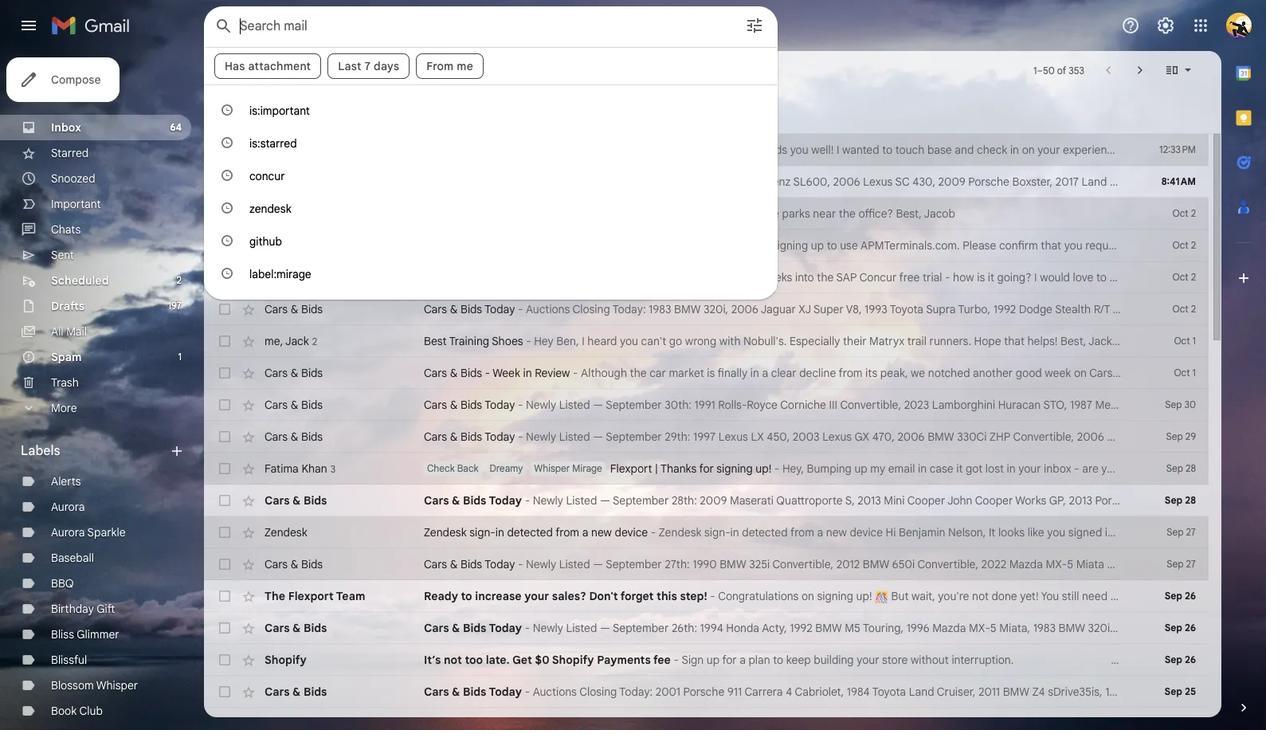 Task type: vqa. For each thing, say whether or not it's contained in the screenshot.


Task type: locate. For each thing, give the bounding box(es) containing it.
shopify down "the"
[[265, 653, 307, 667]]

listed up do
[[566, 175, 597, 189]]

0 vertical spatial that
[[1042, 238, 1062, 253]]

oct 2 left by
[[1173, 239, 1197, 251]]

bmw left 650i
[[863, 557, 890, 572]]

zendesk left the sign-
[[424, 525, 467, 540]]

320i, left 1988
[[1089, 621, 1114, 635]]

blossom
[[51, 678, 94, 693]]

spam
[[51, 350, 82, 364]]

1 27 from the top
[[1187, 526, 1197, 538]]

good right "any"
[[724, 206, 750, 221]]

cars & bids for cars & bids today - newly listed — september 28th: 2009 maserati quattroporte s, 2013 mini cooper john cooper works gp, 2013 porsche panamera gts, 2003 bmw
[[265, 494, 327, 508]]

v8,
[[847, 302, 862, 317]]

m5 up building
[[845, 621, 861, 635]]

today up shoes
[[485, 302, 515, 317]]

0 horizontal spatial not
[[444, 653, 462, 667]]

flexport
[[611, 462, 653, 476], [288, 589, 334, 604]]

3 sep 26 from the top
[[1165, 654, 1197, 666]]

hi benjamin, i hope this message finds you well! i wanted to touch base and check in on your experience with the zendesk trial so far. 
[[593, 143, 1267, 157]]

newly for newly listed — september 30th: 1991 rolls-royce corniche iii convertible, 2023 lamborghini huracan sto, 1987 mercedes-benz 560sl, 2004 mer
[[526, 398, 557, 412]]

1 jacob from the left
[[265, 206, 296, 221]]

sep for congratulations on signing up!
[[1165, 590, 1183, 602]]

1 horizontal spatial this
[[693, 143, 712, 157]]

newly for newly listed — september 28th: 2009 maserati quattroporte s, 2013 mini cooper john cooper works gp, 2013 porsche panamera gts, 2003 bmw
[[533, 494, 564, 508]]

drafts link
[[51, 299, 85, 313]]

oct for jacob simon
[[1173, 207, 1189, 219]]

car
[[650, 366, 666, 380]]

oct 2
[[1173, 207, 1197, 219], [1173, 239, 1197, 251], [1173, 271, 1197, 283], [1173, 303, 1197, 315]]

best, up apmterminals.com.
[[897, 206, 922, 221]]

0 vertical spatial best,
[[897, 206, 922, 221]]

0 horizontal spatial 2003
[[793, 430, 820, 444]]

benz down finds
[[766, 175, 791, 189]]

it's
[[424, 653, 441, 667]]

closing down 'payments'
[[580, 685, 617, 699]]

market
[[669, 366, 705, 380]]

1 vertical spatial ben,
[[557, 334, 579, 348]]

1 horizontal spatial up!
[[857, 589, 873, 604]]

4 row from the top
[[204, 230, 1267, 262]]

if
[[644, 206, 651, 221]]

sep right a
[[1165, 590, 1183, 602]]

land down there! on the bottom right
[[1178, 621, 1204, 635]]

23 ﻿͏ from the left
[[1080, 653, 1080, 667]]

grand for touring,
[[1123, 557, 1155, 572]]

today: up the can't
[[613, 302, 646, 317]]

heading inside primary tab list
[[419, 104, 435, 120]]

9 row from the top
[[204, 421, 1267, 453]]

2 sep 27 from the top
[[1167, 558, 1197, 570]]

labels
[[21, 443, 60, 459]]

0 vertical spatial signing
[[772, 238, 809, 253]]

0 horizontal spatial mazda
[[933, 621, 967, 635]]

0 horizontal spatial whisper
[[96, 678, 138, 693]]

8 cars & bids from the top
[[265, 621, 327, 635]]

— down although
[[593, 398, 604, 412]]

0 horizontal spatial m5
[[845, 621, 861, 635]]

1 vertical spatial best,
[[1061, 334, 1087, 348]]

— for 27th:
[[593, 557, 604, 572]]

32 ﻿͏ from the left
[[1106, 653, 1106, 667]]

1 sep 27 from the top
[[1167, 526, 1197, 538]]

oct 1 for with
[[1175, 367, 1197, 379]]

today down week
[[485, 398, 515, 412]]

row up 28th:
[[204, 453, 1209, 485]]

0 horizontal spatial grand
[[1123, 557, 1155, 572]]

1994
[[700, 621, 724, 635]]

row up the congratulations
[[204, 549, 1267, 580]]

27
[[1187, 526, 1197, 538], [1187, 558, 1197, 570]]

0 horizontal spatial with
[[720, 334, 741, 348]]

- right review
[[573, 366, 578, 380]]

18 ﻿͏ from the left
[[1066, 653, 1066, 667]]

on
[[1023, 143, 1035, 157], [1256, 238, 1267, 253], [1075, 366, 1087, 380], [802, 589, 815, 604]]

0 horizontal spatial 2009
[[700, 494, 727, 508]]

1 vertical spatial sep 27
[[1167, 558, 1197, 570]]

1 oct 1 from the top
[[1175, 335, 1197, 347]]

0 vertical spatial sep 27
[[1167, 526, 1197, 538]]

1 2013 from the left
[[858, 494, 882, 508]]

40 ﻿͏ from the left
[[1129, 653, 1129, 667]]

sign
[[682, 653, 704, 667]]

$0
[[535, 653, 550, 667]]

2 oct 2 from the top
[[1173, 239, 1197, 251]]

touring, up there! on the bottom right
[[1157, 557, 1198, 572]]

1 vertical spatial touring,
[[1157, 557, 1198, 572]]

2 oct 1 from the top
[[1175, 367, 1197, 379]]

2 inside labels navigation
[[177, 274, 182, 286]]

0 vertical spatial me
[[457, 59, 474, 73]]

listed up sales?
[[560, 557, 591, 572]]

43 ﻿͏ from the left
[[1137, 653, 1137, 667]]

today down late.
[[489, 685, 522, 699]]

2 horizontal spatial with
[[1151, 366, 1172, 380]]

0 horizontal spatial cooper
[[908, 494, 946, 508]]

1 vertical spatial not
[[444, 653, 462, 667]]

0 vertical spatial 2023
[[1194, 334, 1219, 348]]

1 horizontal spatial me
[[457, 59, 474, 73]]

in right check
[[1011, 143, 1020, 157]]

1 vertical spatial 26
[[1186, 622, 1197, 634]]

39 ﻿͏ from the left
[[1126, 653, 1126, 667]]

jacob up the github
[[265, 206, 296, 221]]

more
[[51, 401, 77, 415]]

row up honda
[[204, 580, 1267, 612]]

your up boxster,
[[1038, 143, 1061, 157]]

sep 30
[[1166, 399, 1197, 411]]

1 left 50
[[1034, 64, 1038, 76]]

not right it's
[[444, 653, 462, 667]]

24 ﻿͏ from the left
[[1083, 653, 1083, 667]]

36 ﻿͏ from the left
[[1117, 653, 1117, 667]]

0 vertical spatial good
[[724, 206, 750, 221]]

1 cooper from the left
[[908, 494, 946, 508]]

september up the |
[[606, 430, 662, 444]]

4 cars & bids from the top
[[265, 398, 323, 412]]

hey up the apm
[[529, 206, 548, 221]]

listed for newly listed — september 26th: 1994 honda acty, 1992 bmw m5 touring, 1996 mazda mx-5 miata, 1983 bmw 320i, 1988 toyota land cruiser fj70
[[566, 621, 597, 635]]

1 row from the top
[[204, 134, 1267, 166]]

1 vertical spatial 2009
[[700, 494, 727, 508]]

trash link
[[51, 376, 79, 390]]

2023 down we
[[905, 398, 930, 412]]

1 oct 2 from the top
[[1173, 207, 1197, 219]]

0 vertical spatial 1983
[[649, 302, 672, 317]]

6 ﻿͏ from the left
[[1031, 653, 1032, 667]]

store
[[883, 653, 908, 667]]

26 for cars & bids today - newly listed — september 26th: 1994 honda acty, 1992 bmw m5 touring, 1996 mazda mx-5 miata, 1983 bmw 320i, 1988 toyota land cruiser fj70
[[1186, 622, 1197, 634]]

1983
[[649, 302, 672, 317], [1034, 621, 1056, 635]]

back
[[457, 462, 479, 474]]

1 aurora from the top
[[51, 500, 85, 514]]

9 ﻿͏ from the left
[[1040, 653, 1040, 667]]

your for wanted
[[1038, 143, 1061, 157]]

— for 29th:
[[593, 430, 604, 444]]

main content containing primary
[[204, 51, 1267, 730]]

list box
[[205, 91, 777, 287]]

mon, sep 25, 2023, 2:07 am element
[[1165, 716, 1197, 730]]

row containing fatima khan
[[204, 453, 1209, 485]]

3 ﻿͏ from the left
[[1023, 653, 1023, 667]]

september for 26th:
[[613, 621, 669, 635]]

row down the 911
[[204, 708, 1209, 730]]

sc
[[896, 175, 910, 189]]

signing up maserati
[[717, 462, 753, 476]]

ben,
[[551, 206, 574, 221], [557, 334, 579, 348]]

up
[[811, 238, 824, 253], [707, 653, 720, 667]]

2 jacob from the left
[[924, 206, 956, 221]]

today for newly listed — september 27th: 1990 bmw 325i convertible, 2012 bmw 650i convertible, 2022 mazda mx-5 miata rf grand touring, 2016 audi s3,
[[485, 557, 515, 572]]

— down don't
[[600, 621, 611, 635]]

week
[[493, 366, 521, 380]]

0 vertical spatial grand
[[1123, 557, 1155, 572]]

1 vertical spatial 320i,
[[1089, 621, 1114, 635]]

whisper left mirage on the left bottom of page
[[534, 462, 570, 474]]

2 vertical spatial your
[[857, 653, 880, 667]]

today up dreamy
[[485, 430, 515, 444]]

1 vertical spatial 5
[[991, 621, 997, 635]]

sep left gts,
[[1165, 494, 1183, 506]]

advanced search options image
[[739, 10, 771, 41]]

bliss
[[51, 627, 74, 642]]

12 row from the top
[[204, 517, 1209, 549]]

4 ﻿͏ from the left
[[1026, 653, 1026, 667]]

row containing noreply
[[204, 230, 1267, 262]]

promotions, 6 new messages, tab
[[419, 104, 435, 120]]

oct down the account
[[1173, 271, 1189, 283]]

chats
[[51, 222, 81, 237]]

oct inside ratzek, joseph row
[[1173, 271, 1189, 283]]

discovery
[[1142, 175, 1192, 189]]

aurora for aurora "link"
[[51, 500, 85, 514]]

not left done
[[973, 589, 989, 604]]

2 vertical spatial the
[[630, 366, 647, 380]]

None checkbox
[[217, 684, 233, 700], [217, 716, 233, 730], [217, 684, 233, 700], [217, 716, 233, 730]]

to
[[883, 143, 893, 157], [827, 238, 838, 253], [461, 589, 473, 604], [774, 653, 784, 667]]

3 26 from the top
[[1186, 654, 1197, 666]]

turbo, right r/t
[[1113, 302, 1146, 317]]

38 ﻿͏ from the left
[[1123, 653, 1123, 667]]

oct 2 for ratzek, joseph
[[1173, 271, 1197, 283]]

fee
[[654, 653, 671, 667]]

🎊 image
[[875, 591, 889, 604]]

newly down zendesk sign-in detected from a new device -
[[526, 557, 557, 572]]

sep for newly listed — september 28th: 2009 maserati quattroporte s, 2013 mini cooper john cooper works gp, 2013 porsche panamera gts, 2003 bmw
[[1165, 494, 1183, 506]]

me inside row
[[265, 334, 280, 348]]

0 vertical spatial 1993
[[865, 302, 888, 317]]

auctions
[[526, 302, 570, 317], [533, 685, 577, 699]]

sep up sep 25
[[1165, 654, 1183, 666]]

to left use
[[827, 238, 838, 253]]

refresh image
[[265, 62, 281, 78]]

2 sep 26 from the top
[[1165, 622, 1197, 634]]

listed for newly listed — september 29th: 1997 lexus lx 450, 2003 lexus gx 470, 2006 bmw 330ci zhp convertible, 2006 bmw m3 convertible, 1989 bmw
[[560, 430, 591, 444]]

30 ﻿͏ from the left
[[1100, 653, 1100, 667]]

row up finally
[[204, 325, 1267, 357]]

5 cars & bids from the top
[[265, 430, 323, 444]]

aurora down alerts at the left bottom of page
[[51, 500, 85, 514]]

sep 27 left "2016"
[[1167, 558, 1197, 570]]

inbox link
[[51, 120, 81, 135]]

there!
[[1171, 589, 1201, 604]]

1 vertical spatial up!
[[857, 589, 873, 604]]

a left plan
[[740, 653, 746, 667]]

the inside hi benjamin, i hope this message finds you well! i wanted to touch base and check in on your experience with the zendesk trial so far. link
[[1147, 143, 1164, 157]]

None search field
[[204, 6, 778, 300]]

listed for newly listed — september 30th: 1991 rolls-royce corniche iii convertible, 2023 lamborghini huracan sto, 1987 mercedes-benz 560sl, 2004 mer
[[560, 398, 591, 412]]

oct 2 inside ratzek, joseph row
[[1173, 271, 1197, 283]]

search mail image
[[210, 12, 238, 41]]

cars & bids today - auctions closing today: 2001 porsche 911 carrera 4 cabriolet, 1984 toyota land cruiser, 2011 bmw z4 sdrive35is, 1993 jeep grand wagoneer, 200
[[424, 685, 1267, 699]]

touring,
[[1222, 302, 1263, 317], [1157, 557, 1198, 572], [863, 621, 904, 635]]

0 horizontal spatial 5
[[991, 621, 997, 635]]

17 row from the top
[[204, 676, 1267, 708]]

cars & bids for cars & bids today - newly listed — september 29th: 1997 lexus lx 450, 2003 lexus gx 470, 2006 bmw 330ci zhp convertible, 2006 bmw m3 convertible, 1989 bmw
[[265, 430, 323, 444]]

with inside hi benjamin, i hope this message finds you well! i wanted to touch base and check in on your experience with the zendesk trial so far. link
[[1123, 143, 1144, 157]]

parks
[[783, 206, 811, 221]]

signing down parks
[[772, 238, 809, 253]]

3 oct 2 from the top
[[1173, 271, 1197, 283]]

1 horizontal spatial 1993
[[1106, 685, 1129, 699]]

boxster,
[[1013, 175, 1053, 189]]

closing
[[573, 302, 610, 317], [580, 685, 617, 699]]

1 right "31,"
[[1193, 335, 1197, 347]]

shoes
[[492, 334, 524, 348]]

7 ﻿͏ from the left
[[1034, 653, 1034, 667]]

row down the hey ben, do you know if there are any good skate parks near the office? best, jacob
[[204, 230, 1267, 262]]

the inside hey ben, do you know if there are any good skate parks near the office? best, jacob link
[[839, 206, 856, 221]]

11 row from the top
[[204, 485, 1267, 517]]

blossom whisper link
[[51, 678, 138, 693]]

2 vertical spatial signing
[[818, 589, 854, 604]]

sep for sign up for a plan to keep building your store without interruption. ﻿͏ ﻿͏ ﻿͏ ﻿͏ ﻿͏ ﻿͏ ﻿͏ ﻿͏ ﻿͏ ﻿͏ ﻿͏ ﻿͏ ﻿͏ ﻿͏ ﻿͏ ﻿͏ ﻿͏ ﻿͏ ﻿͏ ﻿͏ ﻿͏ ﻿͏ ﻿͏ ﻿͏ ﻿͏ ﻿͏ ﻿͏ ﻿͏ ﻿͏ ﻿͏ ﻿͏ ﻿͏ ﻿͏ ﻿͏ ﻿͏ ﻿͏ ﻿͏ ﻿͏ ﻿͏ ﻿͏ ﻿͏ ﻿͏ ﻿͏ ﻿͏
[[1165, 654, 1183, 666]]

today down increase
[[489, 621, 522, 635]]

today for newly listed — september 30th: 1991 rolls-royce corniche iii convertible, 2023 lamborghini huracan sto, 1987 mercedes-benz 560sl, 2004 mer
[[485, 398, 515, 412]]

from
[[839, 366, 863, 380], [556, 525, 580, 540]]

pm
[[1259, 334, 1267, 348]]

0 horizontal spatial this
[[657, 589, 678, 604]]

is
[[707, 366, 715, 380]]

row containing jacob simon
[[204, 198, 1209, 230]]

0 horizontal spatial jacob
[[265, 206, 296, 221]]

3 row from the top
[[204, 198, 1209, 230]]

can't
[[641, 334, 667, 348]]

0 vertical spatial with
[[1123, 143, 1144, 157]]

16 row from the top
[[204, 644, 1209, 676]]

closing for 2001
[[580, 685, 617, 699]]

2 inside ratzek, joseph row
[[1192, 271, 1197, 283]]

0 horizontal spatial jack
[[285, 334, 309, 348]]

1 horizontal spatial the
[[839, 206, 856, 221]]

29 ﻿͏ from the left
[[1097, 653, 1097, 667]]

check back
[[427, 462, 479, 474]]

- up shoes
[[518, 302, 523, 317]]

1 vertical spatial this
[[657, 589, 678, 604]]

— for 30th:
[[593, 398, 604, 412]]

mail
[[66, 324, 87, 339]]

sep for newly listed — september 30th: 1991 rolls-royce corniche iii convertible, 2023 lamborghini huracan sto, 1987 mercedes-benz 560sl, 2004 mer
[[1166, 399, 1183, 411]]

toggle split pane mode image
[[1165, 62, 1181, 78]]

flexport right "the"
[[288, 589, 334, 604]]

9 cars & bids from the top
[[265, 685, 327, 699]]

heading
[[419, 104, 435, 120]]

35 ﻿͏ from the left
[[1114, 653, 1114, 667]]

0 horizontal spatial from
[[556, 525, 580, 540]]

september down device
[[606, 557, 662, 572]]

row up thank
[[204, 198, 1209, 230]]

1 horizontal spatial mercedes-
[[1096, 398, 1151, 412]]

september for 28th:
[[613, 494, 669, 508]]

1992 right 'acty,'
[[790, 621, 813, 635]]

1 horizontal spatial mx-
[[1046, 557, 1068, 572]]

flexport left the |
[[611, 462, 653, 476]]

0 horizontal spatial flexport
[[288, 589, 334, 604]]

drafts
[[51, 299, 85, 313]]

6 cars & bids from the top
[[265, 494, 327, 508]]

2 27 from the top
[[1187, 558, 1197, 570]]

listed down mirage on the left bottom of page
[[566, 494, 597, 508]]

2 aurora from the top
[[51, 525, 85, 540]]

14 row from the top
[[204, 580, 1267, 612]]

september down the forget
[[613, 621, 669, 635]]

today for newly listed — september 26th: 1994 honda acty, 1992 bmw m5 touring, 1996 mazda mx-5 miata, 1983 bmw 320i, 1988 toyota land cruiser fj70
[[489, 621, 522, 635]]

sep 28 for eighth row from the bottom of the page
[[1165, 494, 1197, 506]]

know
[[615, 206, 641, 221]]

15 row from the top
[[204, 612, 1267, 644]]

25 ﻿͏ from the left
[[1086, 653, 1086, 667]]

tab list
[[1222, 51, 1267, 673]]

lx
[[751, 430, 764, 444]]

works
[[1016, 494, 1047, 508]]

1 vertical spatial 27
[[1187, 558, 1197, 570]]

1 horizontal spatial flexport
[[611, 462, 653, 476]]

to...
[[1111, 589, 1130, 604]]

r/t
[[1094, 302, 1111, 317]]

best
[[424, 334, 447, 348]]

mazda right 1996
[[933, 621, 967, 635]]

mazda
[[1010, 557, 1044, 572], [933, 621, 967, 635]]

0 horizontal spatial porsche
[[684, 685, 725, 699]]

1992 up the 'jul'
[[1149, 302, 1171, 317]]

up! left the 🎊 image
[[857, 589, 873, 604]]

0 vertical spatial porsche
[[969, 175, 1010, 189]]

0 vertical spatial closing
[[573, 302, 610, 317]]

last 7 days
[[338, 59, 400, 73]]

porsche left panamera
[[1096, 494, 1137, 508]]

toyota
[[890, 302, 924, 317], [1142, 621, 1175, 635], [873, 685, 907, 699]]

too
[[465, 653, 483, 667]]

listed for newly listed — september 27th: 1990 bmw 325i convertible, 2012 bmw 650i convertible, 2022 mazda mx-5 miata rf grand touring, 2016 audi s3,
[[560, 557, 591, 572]]

oct 2 for jacob simon
[[1173, 207, 1197, 219]]

sep 26 down there! on the bottom right
[[1165, 622, 1197, 634]]

— up mirage on the left bottom of page
[[593, 430, 604, 444]]

18 row from the top
[[204, 708, 1209, 730]]

detected
[[507, 525, 553, 540]]

mx- up interruption.
[[969, 621, 991, 635]]

cooper right mini
[[908, 494, 946, 508]]

0 vertical spatial m5
[[1204, 302, 1219, 317]]

0 horizontal spatial that
[[1005, 334, 1025, 348]]

sep down there! on the bottom right
[[1165, 622, 1183, 634]]

benz
[[766, 175, 791, 189], [1151, 398, 1177, 412]]

15 ﻿͏ from the left
[[1057, 653, 1057, 667]]

zendesk up 8:41 am
[[1167, 143, 1209, 157]]

primary tab list
[[204, 89, 1222, 134]]

cars & bids today - newly listed — september 27th: 1990 bmw 325i convertible, 2012 bmw 650i convertible, 2022 mazda mx-5 miata rf grand touring, 2016 audi s3,
[[424, 557, 1267, 572]]

you left requested
[[1065, 238, 1083, 253]]

row containing zendesk
[[204, 517, 1209, 549]]

m5 left c
[[1204, 302, 1219, 317]]

2 vertical spatial a
[[740, 653, 746, 667]]

0 vertical spatial today:
[[613, 302, 646, 317]]

1997 right td6,
[[1243, 175, 1265, 189]]

book club link
[[51, 704, 103, 718]]

cars & bids today - newly listed — september 26th: 1994 honda acty, 1992 bmw m5 touring, 1996 mazda mx-5 miata, 1983 bmw 320i, 1988 toyota land cruiser fj70
[[424, 621, 1267, 635]]

lexus
[[864, 175, 893, 189], [719, 430, 748, 444], [823, 430, 852, 444]]

turbo, right supra
[[959, 302, 991, 317]]

cars
[[265, 175, 290, 189], [265, 302, 288, 317], [424, 302, 447, 317], [265, 366, 288, 380], [424, 366, 447, 380], [1090, 366, 1113, 380], [265, 398, 288, 412], [424, 398, 447, 412], [265, 430, 288, 444], [424, 430, 447, 444], [265, 494, 290, 508], [424, 494, 449, 508], [265, 557, 288, 572], [424, 557, 447, 572], [265, 621, 290, 635], [424, 621, 449, 635], [265, 685, 290, 699], [424, 685, 449, 699]]

primary tab
[[204, 89, 404, 134]]

2009
[[939, 175, 966, 189], [700, 494, 727, 508]]

touring, left c
[[1222, 302, 1263, 317]]

3 cars & bids from the top
[[265, 366, 323, 380]]

apmterminals.com.
[[861, 238, 960, 253]]

20 ﻿͏ from the left
[[1071, 653, 1072, 667]]

oct for ratzek, joseph
[[1173, 271, 1189, 283]]

ratzek,
[[265, 270, 302, 284]]

1990
[[693, 557, 717, 572]]

2011
[[979, 685, 1001, 699]]

0 horizontal spatial your
[[525, 589, 550, 604]]

main menu image
[[19, 16, 38, 35]]

1 horizontal spatial touring,
[[1157, 557, 1198, 572]]

7 cars & bids from the top
[[265, 557, 323, 572]]

2 horizontal spatial porsche
[[1096, 494, 1137, 508]]

0 vertical spatial flexport
[[611, 462, 653, 476]]

sep 27 down panamera
[[1167, 526, 1197, 538]]

near
[[813, 206, 837, 221]]

oct for cars & bids
[[1175, 367, 1191, 379]]

1 vertical spatial sep 28
[[1165, 494, 1197, 506]]

confirm
[[1000, 238, 1039, 253]]

0 horizontal spatial mx-
[[969, 621, 991, 635]]

so
[[1235, 143, 1247, 157]]

1 vertical spatial 2023
[[905, 398, 930, 412]]

1 vertical spatial with
[[720, 334, 741, 348]]

—
[[600, 175, 611, 189], [593, 398, 604, 412], [593, 430, 604, 444], [600, 494, 611, 508], [593, 557, 604, 572], [600, 621, 611, 635]]

a left "new"
[[583, 525, 589, 540]]

promotions, 6 new messages, image
[[419, 104, 435, 120]]

auctions up review
[[526, 302, 570, 317]]

newly up whisper mirage
[[526, 430, 557, 444]]

on right clicking
[[1256, 238, 1267, 253]]

auctions for auctions closing today: 1983 bmw 320i, 2006 jaguar xj super v8, 1993 toyota supra turbo, 1992 dodge stealth r/t turbo, 1992 bmw m5 touring, c
[[526, 302, 570, 317]]

2 horizontal spatial i
[[837, 143, 840, 157]]

plan
[[749, 653, 771, 667]]

bliss glimmer link
[[51, 627, 119, 642]]

2 horizontal spatial land
[[1178, 621, 1204, 635]]

2004 right '3rd:'
[[680, 175, 708, 189]]

19 ﻿͏ from the left
[[1069, 653, 1069, 667]]

41 ﻿͏ from the left
[[1131, 653, 1132, 667]]

from
[[427, 59, 454, 73]]

1 vertical spatial sep 26
[[1165, 622, 1197, 634]]

labels heading
[[21, 443, 169, 459]]

6 row from the top
[[204, 325, 1267, 357]]

1 vertical spatial good
[[1016, 366, 1043, 380]]

1 horizontal spatial from
[[839, 366, 863, 380]]

main content
[[204, 51, 1267, 730]]

some
[[1175, 366, 1203, 380]]

1 vertical spatial benz
[[1151, 398, 1177, 412]]

1993 right the v8,
[[865, 302, 888, 317]]

today for newly listed — september 28th: 2009 maserati quattroporte s, 2013 mini cooper john cooper works gp, 2013 porsche panamera gts, 2003 bmw
[[489, 494, 522, 508]]

today for auctions closing today: 1983 bmw 320i, 2006 jaguar xj super v8, 1993 toyota supra turbo, 1992 dodge stealth r/t turbo, 1992 bmw m5 touring, c
[[485, 302, 515, 317]]

sep 26 right a
[[1165, 590, 1197, 602]]

newly up $0
[[533, 621, 564, 635]]

37 ﻿͏ from the left
[[1120, 653, 1120, 667]]

me , jack 2
[[265, 334, 317, 348]]

22 ﻿͏ from the left
[[1077, 653, 1077, 667]]

rolls-
[[719, 398, 747, 412]]

1 inside labels navigation
[[178, 351, 182, 363]]

1 horizontal spatial 2009
[[939, 175, 966, 189]]

row
[[204, 134, 1267, 166], [204, 166, 1267, 198], [204, 198, 1209, 230], [204, 230, 1267, 262], [204, 293, 1267, 325], [204, 325, 1267, 357], [204, 357, 1267, 389], [204, 389, 1267, 421], [204, 421, 1267, 453], [204, 453, 1209, 485], [204, 485, 1267, 517], [204, 517, 1209, 549], [204, 549, 1267, 580], [204, 580, 1267, 612], [204, 612, 1267, 644], [204, 644, 1209, 676], [204, 676, 1267, 708], [204, 708, 1209, 730]]

10 row from the top
[[204, 453, 1209, 485]]

please
[[963, 238, 997, 253]]

2 2013 from the left
[[1070, 494, 1093, 508]]

26 up "25"
[[1186, 654, 1197, 666]]

land down without
[[909, 685, 935, 699]]

best,
[[897, 206, 922, 221], [1061, 334, 1087, 348]]

7 row from the top
[[204, 357, 1267, 389]]

2 26 from the top
[[1186, 622, 1197, 634]]

good left week
[[1016, 366, 1043, 380]]

0 vertical spatial the
[[1147, 143, 1164, 157]]

2 cars & bids from the top
[[265, 302, 323, 317]]

34 ﻿͏ from the left
[[1111, 653, 1112, 667]]



Task type: describe. For each thing, give the bounding box(es) containing it.
16 ﻿͏ from the left
[[1060, 653, 1060, 667]]

from me
[[427, 59, 474, 73]]

newly for newly listed — september 26th: 1994 honda acty, 1992 bmw m5 touring, 1996 mazda mx-5 miata, 1983 bmw 320i, 1988 toyota land cruiser fj70
[[533, 621, 564, 635]]

of
[[1058, 64, 1067, 76]]

z4
[[1033, 685, 1046, 699]]

0 vertical spatial for
[[755, 238, 770, 253]]

1 horizontal spatial whisper
[[534, 462, 570, 474]]

10 ﻿͏ from the left
[[1043, 653, 1043, 667]]

- right step!
[[711, 589, 716, 604]]

grand for wagoneer,
[[1159, 685, 1190, 699]]

to left touch
[[883, 143, 893, 157]]

1 horizontal spatial lexus
[[823, 430, 852, 444]]

done
[[992, 589, 1018, 604]]

0 vertical spatial 2004
[[680, 175, 708, 189]]

do
[[576, 206, 591, 221]]

31 ﻿͏ from the left
[[1103, 653, 1103, 667]]

jacob inside hey ben, do you know if there are any good skate parks near the office? best, jacob link
[[924, 206, 956, 221]]

0 horizontal spatial i
[[582, 334, 585, 348]]

row containing the flexport team
[[204, 580, 1267, 612]]

2001
[[656, 685, 681, 699]]

has attachment
[[225, 59, 311, 73]]

21 ﻿͏ from the left
[[1074, 653, 1074, 667]]

0 vertical spatial mercedes-
[[711, 175, 766, 189]]

runners.
[[930, 334, 972, 348]]

12 ﻿͏ from the left
[[1049, 653, 1049, 667]]

experience
[[1064, 143, 1120, 157]]

oct up some at bottom right
[[1175, 335, 1191, 347]]

iii
[[830, 398, 838, 412]]

- right shoes
[[526, 334, 532, 348]]

jaguar
[[761, 302, 796, 317]]

- left week
[[485, 366, 490, 380]]

need
[[1083, 589, 1108, 604]]

search refinement toolbar list box
[[205, 47, 777, 85]]

26 ﻿͏ from the left
[[1089, 653, 1089, 667]]

convertible, down sto,
[[1014, 430, 1075, 444]]

today: for 2001
[[620, 685, 653, 699]]

1996
[[907, 621, 930, 635]]

28 ﻿͏ from the left
[[1094, 653, 1094, 667]]

bmw up building
[[816, 621, 842, 635]]

2 shopify from the left
[[552, 653, 594, 667]]

1 horizontal spatial m5
[[1204, 302, 1219, 317]]

2006 left jaguar at right
[[732, 302, 759, 317]]

listed inside newly listed — october 3rd: 2004 mercedes-benz sl600, 2006 lexus sc 430, 2009 porsche boxster, 2017 land rover discovery hse td6, 1997 link
[[566, 175, 597, 189]]

1 horizontal spatial up
[[811, 238, 824, 253]]

0 vertical spatial benjamin,
[[606, 143, 656, 157]]

sep 26 for it's not too late. get $0 shopify payments fee - sign up for a plan to keep building your store without interruption. ﻿͏ ﻿͏ ﻿͏ ﻿͏ ﻿͏ ﻿͏ ﻿͏ ﻿͏ ﻿͏ ﻿͏ ﻿͏ ﻿͏ ﻿͏ ﻿͏ ﻿͏ ﻿͏ ﻿͏ ﻿͏ ﻿͏ ﻿͏ ﻿͏ ﻿͏ ﻿͏ ﻿͏ ﻿͏ ﻿͏ ﻿͏ ﻿͏ ﻿͏ ﻿͏ ﻿͏ ﻿͏ ﻿͏ ﻿͏ ﻿͏ ﻿͏ ﻿͏ ﻿͏ ﻿͏ ﻿͏ ﻿͏ ﻿͏ ﻿͏ ﻿͏
[[1165, 654, 1197, 666]]

64
[[170, 121, 182, 133]]

td6,
[[1219, 175, 1240, 189]]

requested
[[1086, 238, 1138, 253]]

0 horizontal spatial the
[[630, 366, 647, 380]]

none search field containing has attachment
[[204, 6, 778, 300]]

- right device
[[651, 525, 656, 540]]

bmw right the 1989
[[1245, 430, 1267, 444]]

simon
[[299, 206, 330, 221]]

list box containing is:important
[[205, 91, 777, 287]]

c
[[1265, 302, 1267, 317]]

finds
[[763, 143, 788, 157]]

convertible, down sep 30
[[1155, 430, 1217, 444]]

chats link
[[51, 222, 81, 237]]

325i
[[750, 557, 770, 572]]

convertible, up you're
[[918, 557, 979, 572]]

still
[[1063, 589, 1080, 604]]

2 vertical spatial for
[[723, 653, 737, 667]]

2006 inside newly listed — october 3rd: 2004 mercedes-benz sl600, 2006 lexus sc 430, 2009 porsche boxster, 2017 land rover discovery hse td6, 1997 link
[[834, 175, 861, 189]]

congratulatio
[[1204, 589, 1267, 604]]

0 vertical spatial mx-
[[1046, 557, 1068, 572]]

september for 27th:
[[606, 557, 662, 572]]

birthday
[[51, 602, 94, 616]]

on down cars & bids today - newly listed — september 27th: 1990 bmw 325i convertible, 2012 bmw 650i convertible, 2022 mazda mx-5 miata rf grand touring, 2016 audi s3, on the bottom of page
[[802, 589, 815, 604]]

1 horizontal spatial 2004
[[1218, 398, 1245, 412]]

1 horizontal spatial that
[[1042, 238, 1062, 253]]

33 ﻿͏ from the left
[[1109, 653, 1109, 667]]

0 vertical spatial 5
[[1068, 557, 1074, 572]]

13 ﻿͏ from the left
[[1051, 653, 1051, 667]]

- down detected
[[518, 557, 523, 572]]

2 ﻿͏ from the left
[[1020, 653, 1020, 667]]

1 sep 26 from the top
[[1165, 590, 1197, 602]]

baseball link
[[51, 551, 94, 565]]

2 cooper from the left
[[976, 494, 1014, 508]]

1 horizontal spatial a
[[740, 653, 746, 667]]

2006 down 1987
[[1078, 430, 1105, 444]]

you right thank
[[734, 238, 752, 253]]

1 turbo, from the left
[[959, 302, 991, 317]]

well!
[[812, 143, 834, 157]]

bliss glimmer
[[51, 627, 119, 642]]

— for 28th:
[[600, 494, 611, 508]]

0 vertical spatial 28
[[1186, 462, 1197, 474]]

convertible, down its
[[841, 398, 902, 412]]

sep 27 for cars & bids today - newly listed — september 27th: 1990 bmw 325i convertible, 2012 bmw 650i convertible, 2022 mazda mx-5 miata rf grand touring, 2016 audi s3,
[[1167, 558, 1197, 570]]

row containing me
[[204, 325, 1267, 357]]

1 vertical spatial from
[[556, 525, 580, 540]]

sign-
[[470, 525, 496, 540]]

days
[[374, 59, 400, 73]]

interruption.
[[952, 653, 1014, 667]]

training
[[449, 334, 490, 348]]

0 vertical spatial a
[[763, 366, 769, 380]]

bmw left m3
[[1108, 430, 1134, 444]]

newly up the apm
[[533, 175, 564, 189]]

you right do
[[593, 206, 612, 221]]

1 vertical spatial toyota
[[1142, 621, 1175, 635]]

apm terminals dear benjamin, thank you for signing up to use apmterminals.com. please confirm that you requested an account by clicking on
[[544, 238, 1267, 253]]

sep 28 for row containing fatima khan
[[1167, 462, 1197, 474]]

0 vertical spatial hey
[[529, 206, 548, 221]]

0 horizontal spatial 320i,
[[704, 302, 729, 317]]

0 horizontal spatial 1992
[[790, 621, 813, 635]]

27 for cars & bids today - newly listed — september 27th: 1990 bmw 325i convertible, 2012 bmw 650i convertible, 2022 mazda mx-5 miata rf grand touring, 2016 audi s3,
[[1187, 558, 1197, 570]]

nobull's.
[[744, 334, 787, 348]]

1 vertical spatial signing
[[717, 462, 753, 476]]

sep for newly listed — september 26th: 1994 honda acty, 1992 bmw m5 touring, 1996 mazda mx-5 miata, 1983 bmw 320i, 1988 toyota land cruiser fj70
[[1165, 622, 1183, 634]]

1 left strong
[[1193, 367, 1197, 379]]

cars & bids for cars & bids today - auctions closing today: 1983 bmw 320i, 2006 jaguar xj super v8, 1993 toyota supra turbo, 1992 dodge stealth r/t turbo, 1992 bmw m5 touring, c
[[265, 302, 323, 317]]

bmw right gts,
[[1250, 494, 1267, 508]]

zendesk sign-in detected from a new device -
[[424, 525, 659, 540]]

newly for newly listed — september 29th: 1997 lexus lx 450, 2003 lexus gx 470, 2006 bmw 330ci zhp convertible, 2006 bmw m3 convertible, 1989 bmw
[[526, 430, 557, 444]]

330ci
[[958, 430, 987, 444]]

cars & bids for cars & bids today - newly listed — september 27th: 1990 bmw 325i convertible, 2012 bmw 650i convertible, 2022 mazda mx-5 miata rf grand touring, 2016 audi s3,
[[265, 557, 323, 572]]

review
[[535, 366, 570, 380]]

4 oct 2 from the top
[[1173, 303, 1197, 315]]

1 horizontal spatial signing
[[772, 238, 809, 253]]

any
[[703, 206, 721, 221]]

sep down the sep 29
[[1167, 462, 1184, 474]]

27 for zendesk sign-in detected from a new device -
[[1187, 526, 1197, 538]]

8 row from the top
[[204, 389, 1267, 421]]

labels navigation
[[0, 51, 204, 730]]

compose button
[[6, 57, 120, 102]]

2 horizontal spatial signing
[[818, 589, 854, 604]]

30
[[1185, 399, 1197, 411]]

you left the can't
[[620, 334, 639, 348]]

sto,
[[1044, 398, 1068, 412]]

0 vertical spatial from
[[839, 366, 863, 380]]

1 vertical spatial your
[[525, 589, 550, 604]]

26 for it's not too late. get $0 shopify payments fee - sign up for a plan to keep building your store without interruption. ﻿͏ ﻿͏ ﻿͏ ﻿͏ ﻿͏ ﻿͏ ﻿͏ ﻿͏ ﻿͏ ﻿͏ ﻿͏ ﻿͏ ﻿͏ ﻿͏ ﻿͏ ﻿͏ ﻿͏ ﻿͏ ﻿͏ ﻿͏ ﻿͏ ﻿͏ ﻿͏ ﻿͏ ﻿͏ ﻿͏ ﻿͏ ﻿͏ ﻿͏ ﻿͏ ﻿͏ ﻿͏ ﻿͏ ﻿͏ ﻿͏ ﻿͏ ﻿͏ ﻿͏ ﻿͏ ﻿͏ ﻿͏ ﻿͏ ﻿͏ ﻿͏
[[1186, 654, 1197, 666]]

late.
[[486, 653, 510, 667]]

you left well!
[[791, 143, 809, 157]]

to right plan
[[774, 653, 784, 667]]

2 horizontal spatial lexus
[[864, 175, 893, 189]]

ratzek, joseph row
[[204, 262, 1209, 293]]

1 vertical spatial 2003
[[1220, 494, 1247, 508]]

0 vertical spatial ben,
[[551, 206, 574, 221]]

1 vertical spatial mazda
[[933, 621, 967, 635]]

aurora sparkle
[[51, 525, 126, 540]]

flexport | thanks for signing up! -
[[611, 462, 783, 476]]

1 horizontal spatial 1997
[[1243, 175, 1265, 189]]

scheduled link
[[51, 273, 109, 288]]

zendesk for zendesk sign-in detected from a new device -
[[424, 525, 467, 540]]

5 ﻿͏ from the left
[[1029, 653, 1029, 667]]

1 horizontal spatial good
[[1016, 366, 1043, 380]]

0 horizontal spatial up!
[[756, 462, 772, 476]]

m3
[[1137, 430, 1153, 444]]

peak,
[[881, 366, 909, 380]]

sep left "25"
[[1165, 686, 1183, 698]]

closing for 1983
[[573, 302, 610, 317]]

rf
[[1108, 557, 1121, 572]]

0 horizontal spatial lexus
[[719, 430, 748, 444]]

1 vertical spatial 28
[[1186, 494, 1197, 506]]

aurora for aurora sparkle
[[51, 525, 85, 540]]

bmw up "31,"
[[1174, 302, 1201, 317]]

to right ready
[[461, 589, 473, 604]]

- down 450,
[[775, 462, 780, 476]]

1 shopify from the left
[[265, 653, 307, 667]]

1 vertical spatial that
[[1005, 334, 1025, 348]]

13 row from the top
[[204, 549, 1267, 580]]

0 horizontal spatial 1983
[[649, 302, 672, 317]]

- down the get
[[525, 685, 530, 699]]

- right fee
[[674, 653, 679, 667]]

gmail image
[[51, 10, 138, 41]]

go
[[670, 334, 683, 348]]

1 horizontal spatial jack
[[1089, 334, 1113, 348]]

4
[[786, 685, 793, 699]]

1 vertical spatial 1983
[[1034, 621, 1056, 635]]

2 vertical spatial porsche
[[684, 685, 725, 699]]

- up the get
[[525, 621, 530, 635]]

starred link
[[51, 146, 89, 160]]

sep 26 for cars & bids today - newly listed — september 26th: 1994 honda acty, 1992 bmw m5 touring, 1996 mazda mx-5 miata, 1983 bmw 320i, 1988 toyota land cruiser fj70
[[1165, 622, 1197, 634]]

bmw left 330ci
[[928, 430, 955, 444]]

2016
[[1201, 557, 1224, 572]]

0 horizontal spatial up
[[707, 653, 720, 667]]

bmw left "325i"
[[720, 557, 747, 572]]

skate
[[753, 206, 780, 221]]

1 vertical spatial flexport
[[288, 589, 334, 604]]

hey ben, do you know if there are any good skate parks near the office? best, jacob link
[[424, 206, 1122, 222]]

2022
[[982, 557, 1007, 572]]

2 vertical spatial land
[[909, 685, 935, 699]]

mon,
[[1133, 334, 1158, 348]]

wrong
[[685, 334, 717, 348]]

in left detected
[[496, 525, 505, 540]]

1 26 from the top
[[1186, 590, 1197, 602]]

27 ﻿͏ from the left
[[1091, 653, 1092, 667]]

mer
[[1248, 398, 1267, 412]]

0 vertical spatial not
[[973, 589, 989, 604]]

0 vertical spatial mazda
[[1010, 557, 1044, 572]]

2 row from the top
[[204, 166, 1267, 198]]

dreamy
[[490, 462, 523, 474]]

27th:
[[665, 557, 690, 572]]

on
[[1115, 334, 1130, 348]]

helps!
[[1028, 334, 1058, 348]]

cars & bids today - auctions closing today: 1983 bmw 320i, 2006 jaguar xj super v8, 1993 toyota supra turbo, 1992 dodge stealth r/t turbo, 1992 bmw m5 touring, c
[[424, 302, 1267, 317]]

today for newly listed — september 29th: 1997 lexus lx 450, 2003 lexus gx 470, 2006 bmw 330ci zhp convertible, 2006 bmw m3 convertible, 1989 bmw
[[485, 430, 515, 444]]

- down week
[[518, 398, 523, 412]]

row containing tommaso maddalozzo
[[204, 134, 1267, 166]]

row containing shopify
[[204, 644, 1209, 676]]

step!
[[680, 589, 708, 604]]

1 horizontal spatial 2023
[[1194, 334, 1219, 348]]

— for 26th:
[[600, 621, 611, 635]]

sep 27 for zendesk sign-in detected from a new device -
[[1167, 526, 1197, 538]]

in right week
[[523, 366, 532, 380]]

1 horizontal spatial 1992
[[994, 302, 1017, 317]]

september for 30th:
[[606, 398, 662, 412]]

2 vertical spatial touring,
[[863, 621, 904, 635]]

label:mirage
[[250, 267, 312, 281]]

sdrive35is,
[[1049, 685, 1103, 699]]

newly for newly listed — september 27th: 1990 bmw 325i convertible, 2012 bmw 650i convertible, 2022 mazda mx-5 miata rf grand touring, 2016 audi s3,
[[526, 557, 557, 572]]

5 row from the top
[[204, 293, 1267, 325]]

honda
[[727, 621, 760, 635]]

14 ﻿͏ from the left
[[1054, 653, 1054, 667]]

zendesk for zendesk
[[265, 525, 307, 540]]

royce
[[747, 398, 778, 412]]

1 horizontal spatial i
[[659, 143, 662, 157]]

convertible, up - congratulations on signing up!
[[773, 557, 834, 572]]

0 horizontal spatial 2023
[[905, 398, 930, 412]]

listed for newly listed — september 28th: 2009 maserati quattroporte s, 2013 mini cooper john cooper works gp, 2013 porsche panamera gts, 2003 bmw
[[566, 494, 597, 508]]

far.
[[1249, 143, 1265, 157]]

trash
[[51, 376, 79, 390]]

Search mail text field
[[240, 18, 701, 34]]

oct 2 for noreply
[[1173, 239, 1197, 251]]

17 ﻿͏ from the left
[[1063, 653, 1063, 667]]

more button
[[0, 395, 191, 421]]

2 horizontal spatial touring,
[[1222, 302, 1263, 317]]

today: for 1983
[[613, 302, 646, 317]]

sep for newly listed — september 27th: 1990 bmw 325i convertible, 2012 bmw 650i convertible, 2022 mazda mx-5 miata rf grand touring, 2016 audi s3,
[[1167, 558, 1184, 570]]

42 ﻿͏ from the left
[[1134, 653, 1134, 667]]

older image
[[1133, 62, 1149, 78]]

in right finally
[[751, 366, 760, 380]]

oct up "31,"
[[1173, 303, 1189, 315]]

cars & bids for cars & bids today - newly listed — september 26th: 1994 honda acty, 1992 bmw m5 touring, 1996 mazda mx-5 miata, 1983 bmw 320i, 1988 toyota land cruiser fj70
[[265, 621, 327, 635]]

hello
[[1143, 589, 1168, 604]]

cars & bids for cars & bids today - newly listed — september 30th: 1991 rolls-royce corniche iii convertible, 2023 lamborghini huracan sto, 1987 mercedes-benz 560sl, 2004 mer
[[265, 398, 323, 412]]

1 cars & bids from the top
[[265, 175, 327, 189]]

8 ﻿͏ from the left
[[1037, 653, 1037, 667]]

hi
[[593, 143, 604, 157]]

— left october
[[600, 175, 611, 189]]

cars & bids for cars & bids today - auctions closing today: 2001 porsche 911 carrera 4 cabriolet, 1984 toyota land cruiser, 2011 bmw z4 sdrive35is, 1993 jeep grand wagoneer, 200
[[265, 685, 327, 699]]

11 ﻿͏ from the left
[[1046, 653, 1046, 667]]

cruiser,
[[937, 685, 976, 699]]

1 vertical spatial hey
[[534, 334, 554, 348]]

1 horizontal spatial land
[[1082, 175, 1108, 189]]

0 vertical spatial 2003
[[793, 430, 820, 444]]

1 vertical spatial benjamin,
[[649, 238, 698, 253]]

353
[[1069, 64, 1085, 76]]

1 ﻿͏ from the left
[[1017, 653, 1017, 667]]

2 vertical spatial toyota
[[873, 685, 907, 699]]

khan
[[302, 461, 327, 476]]

sep for newly listed — september 29th: 1997 lexus lx 450, 2003 lexus gx 470, 2006 bmw 330ci zhp convertible, 2006 bmw m3 convertible, 1989 bmw
[[1167, 431, 1184, 442]]

0 vertical spatial this
[[693, 143, 712, 157]]

bmw down still
[[1059, 621, 1086, 635]]

glimmer
[[77, 627, 119, 642]]

oct 1 for 4:37
[[1175, 335, 1197, 347]]

- up dreamy
[[518, 430, 523, 444]]

congratulations
[[719, 589, 799, 604]]

1 vertical spatial a
[[583, 525, 589, 540]]

sep down panamera
[[1167, 526, 1184, 538]]

especially
[[790, 334, 841, 348]]

2 horizontal spatial 1992
[[1149, 302, 1171, 317]]

touch
[[896, 143, 925, 157]]

gts,
[[1193, 494, 1217, 508]]

maserati
[[730, 494, 774, 508]]

whisper inside labels navigation
[[96, 678, 138, 693]]

auctions for auctions closing today: 2001 porsche 911 carrera 4 cabriolet, 1984 toyota land cruiser, 2011 bmw z4 sdrive35is, 1993 jeep grand wagoneer, 200
[[533, 685, 577, 699]]

book
[[51, 704, 77, 718]]

3
[[331, 463, 336, 475]]

0 vertical spatial 2009
[[939, 175, 966, 189]]

bmw left z4
[[1003, 685, 1030, 699]]

2 turbo, from the left
[[1113, 302, 1146, 317]]

1 vertical spatial for
[[700, 462, 714, 476]]

44 ﻿͏ from the left
[[1140, 653, 1140, 667]]

september for 29th:
[[606, 430, 662, 444]]

cars & bids for cars & bids - week in review - although the car market is finally in a clear decline from its peak, we notched another good week on cars & bids with some strong sales
[[265, 366, 323, 380]]

support image
[[1122, 16, 1141, 35]]

sep 29
[[1167, 431, 1197, 442]]

whisper mirage
[[534, 462, 603, 474]]

2 inside me , jack 2
[[312, 335, 317, 347]]

1 vertical spatial 1997
[[694, 430, 716, 444]]

on right week
[[1075, 366, 1087, 380]]

1 horizontal spatial porsche
[[969, 175, 1010, 189]]

oct for noreply
[[1173, 239, 1189, 251]]

me inside list box
[[457, 59, 474, 73]]

forget
[[621, 589, 654, 604]]

by
[[1200, 238, 1212, 253]]

2 horizontal spatial zendesk
[[1167, 143, 1209, 157]]

7
[[365, 59, 371, 73]]

on up boxster,
[[1023, 143, 1035, 157]]

settings image
[[1157, 16, 1176, 35]]

bmw up go
[[675, 302, 701, 317]]

0 vertical spatial toyota
[[890, 302, 924, 317]]

your for sign
[[857, 653, 880, 667]]

- up detected
[[525, 494, 530, 508]]

1 vertical spatial mx-
[[969, 621, 991, 635]]

today for auctions closing today: 2001 porsche 911 carrera 4 cabriolet, 1984 toyota land cruiser, 2011 bmw z4 sdrive35is, 1993 jeep grand wagoneer, 200
[[489, 685, 522, 699]]

0 horizontal spatial benz
[[766, 175, 791, 189]]

2006 right 470,
[[898, 430, 925, 444]]

their
[[843, 334, 867, 348]]

wagoneer,
[[1192, 685, 1246, 699]]



